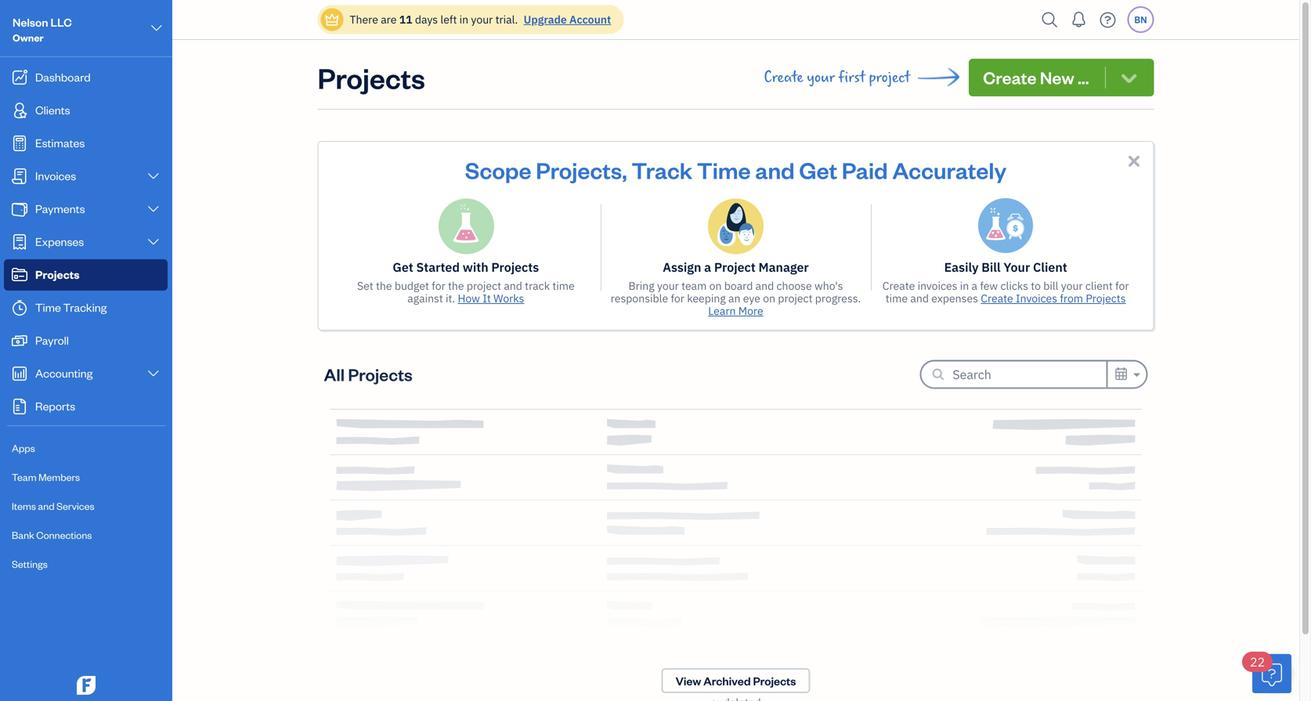 Task type: describe. For each thing, give the bounding box(es) containing it.
how
[[458, 291, 480, 306]]

1 the from the left
[[376, 279, 392, 293]]

bn button
[[1128, 6, 1155, 33]]

calendar image
[[1115, 365, 1129, 384]]

view
[[676, 674, 702, 688]]

responsible
[[611, 291, 669, 306]]

and up assign a project manager image
[[756, 155, 795, 185]]

bill
[[982, 259, 1001, 275]]

nelson
[[13, 14, 48, 29]]

view archived projects
[[676, 674, 796, 688]]

upgrade account link
[[521, 12, 611, 27]]

easily bill your client image
[[979, 198, 1034, 253]]

create invoices from projects
[[981, 291, 1126, 306]]

track
[[525, 279, 550, 293]]

create for create your first project
[[764, 69, 804, 86]]

projects right all
[[348, 363, 413, 386]]

projects link
[[4, 259, 168, 291]]

timer image
[[10, 300, 29, 316]]

it
[[483, 291, 491, 306]]

account
[[570, 12, 611, 27]]

caretdown image
[[1132, 366, 1141, 384]]

budget
[[395, 279, 429, 293]]

accurately
[[893, 155, 1007, 185]]

2 the from the left
[[448, 279, 464, 293]]

1 horizontal spatial invoices
[[1016, 291, 1058, 306]]

payroll link
[[4, 325, 168, 357]]

assign a project manager bring your team on board and choose who's responsible for keeping an eye on project progress. learn more
[[611, 259, 861, 318]]

there
[[350, 12, 378, 27]]

few
[[981, 279, 998, 293]]

chevron large down image for invoices
[[146, 170, 161, 183]]

your inside assign a project manager bring your team on board and choose who's responsible for keeping an eye on project progress. learn more
[[657, 279, 679, 293]]

your left trial.
[[471, 12, 493, 27]]

days
[[415, 12, 438, 27]]

and inside create invoices in a few clicks to bill your client for time and expenses
[[911, 291, 929, 306]]

from
[[1060, 291, 1084, 306]]

expenses link
[[4, 226, 168, 258]]

team members link
[[4, 464, 168, 491]]

payment image
[[10, 201, 29, 217]]

team members
[[12, 471, 80, 483]]

0 vertical spatial time
[[697, 155, 751, 185]]

chevrondown image
[[1119, 67, 1141, 89]]

chevron large down image for accounting
[[146, 368, 161, 380]]

search image
[[1038, 8, 1063, 32]]

for inside create invoices in a few clicks to bill your client for time and expenses
[[1116, 279, 1130, 293]]

items and services link
[[4, 493, 168, 520]]

eye
[[743, 291, 761, 306]]

llc
[[51, 14, 72, 29]]

apps
[[12, 442, 35, 454]]

resource center badge image
[[1253, 654, 1292, 693]]

time inside main element
[[35, 300, 61, 315]]

a inside assign a project manager bring your team on board and choose who's responsible for keeping an eye on project progress. learn more
[[705, 259, 712, 275]]

get started with projects
[[393, 259, 539, 275]]

1 horizontal spatial on
[[763, 291, 776, 306]]

a inside create invoices in a few clicks to bill your client for time and expenses
[[972, 279, 978, 293]]

who's
[[815, 279, 844, 293]]

view archived projects link
[[662, 668, 811, 693]]

bank
[[12, 529, 34, 541]]

all
[[324, 363, 345, 386]]

freshbooks image
[[74, 676, 99, 695]]

Search text field
[[953, 362, 1107, 387]]

time inside set the budget for the project and track time against it.
[[553, 279, 575, 293]]

get started with projects image
[[438, 198, 494, 255]]

works
[[494, 291, 525, 306]]

dashboard
[[35, 69, 91, 84]]

archived
[[704, 674, 751, 688]]

settings link
[[4, 551, 168, 578]]

team
[[682, 279, 707, 293]]

bill
[[1044, 279, 1059, 293]]

board
[[725, 279, 753, 293]]

your
[[1004, 259, 1031, 275]]

projects inside 'link'
[[753, 674, 796, 688]]

tracking
[[63, 300, 107, 315]]

choose
[[777, 279, 812, 293]]

projects inside main element
[[35, 267, 80, 282]]

client
[[1086, 279, 1113, 293]]

money image
[[10, 333, 29, 349]]

invoices inside main element
[[35, 168, 76, 183]]

payroll
[[35, 333, 69, 348]]

and inside set the budget for the project and track time against it.
[[504, 279, 523, 293]]

project
[[715, 259, 756, 275]]

your inside create invoices in a few clicks to bill your client for time and expenses
[[1062, 279, 1083, 293]]

main element
[[0, 0, 212, 701]]

payments
[[35, 201, 85, 216]]

an
[[729, 291, 741, 306]]

notifications image
[[1067, 4, 1092, 35]]

it.
[[446, 291, 455, 306]]

trial.
[[496, 12, 518, 27]]

estimates link
[[4, 128, 168, 159]]

invoice image
[[10, 168, 29, 184]]

expenses
[[35, 234, 84, 249]]

…
[[1078, 66, 1090, 89]]

dashboard image
[[10, 70, 29, 85]]

reports
[[35, 398, 75, 413]]

accounting link
[[4, 358, 168, 389]]

estimates
[[35, 135, 85, 150]]

bn
[[1135, 13, 1148, 26]]

bring
[[629, 279, 655, 293]]

chart image
[[10, 366, 29, 382]]

in inside create invoices in a few clicks to bill your client for time and expenses
[[961, 279, 970, 293]]

dashboard link
[[4, 62, 168, 93]]

items
[[12, 500, 36, 512]]



Task type: locate. For each thing, give the bounding box(es) containing it.
project inside assign a project manager bring your team on board and choose who's responsible for keeping an eye on project progress. learn more
[[778, 291, 813, 306]]

started
[[416, 259, 460, 275]]

left
[[441, 12, 457, 27]]

1 vertical spatial invoices
[[1016, 291, 1058, 306]]

on right team
[[710, 279, 722, 293]]

expenses
[[932, 291, 979, 306]]

time tracking link
[[4, 292, 168, 324]]

create inside create invoices in a few clicks to bill your client for time and expenses
[[883, 279, 915, 293]]

a
[[705, 259, 712, 275], [972, 279, 978, 293]]

with
[[463, 259, 489, 275]]

chevron large down image for payments
[[146, 203, 161, 215]]

owner
[[13, 31, 44, 44]]

0 horizontal spatial get
[[393, 259, 414, 275]]

create left invoices
[[883, 279, 915, 293]]

0 horizontal spatial for
[[432, 279, 446, 293]]

1 vertical spatial get
[[393, 259, 414, 275]]

get left paid in the right of the page
[[800, 155, 838, 185]]

for inside set the budget for the project and track time against it.
[[432, 279, 446, 293]]

to
[[1031, 279, 1041, 293]]

scope
[[465, 155, 532, 185]]

time right track
[[553, 279, 575, 293]]

manager
[[759, 259, 809, 275]]

chevron large down image for expenses
[[146, 236, 161, 248]]

learn
[[709, 304, 736, 318]]

0 horizontal spatial in
[[460, 12, 469, 27]]

set the budget for the project and track time against it.
[[357, 279, 575, 306]]

scope projects, track time and get paid accurately
[[465, 155, 1007, 185]]

keeping
[[687, 291, 726, 306]]

bank connections
[[12, 529, 92, 541]]

there are 11 days left in your trial. upgrade account
[[350, 12, 611, 27]]

a up team
[[705, 259, 712, 275]]

the right the set
[[376, 279, 392, 293]]

in down easily at the right top of the page
[[961, 279, 970, 293]]

time right timer "image"
[[35, 300, 61, 315]]

progress.
[[816, 291, 861, 306]]

assign a project manager image
[[708, 198, 764, 255]]

project image
[[10, 267, 29, 283]]

get up budget
[[393, 259, 414, 275]]

create invoices in a few clicks to bill your client for time and expenses
[[883, 279, 1130, 306]]

0 horizontal spatial a
[[705, 259, 712, 275]]

and right items
[[38, 500, 55, 512]]

and inside main element
[[38, 500, 55, 512]]

0 vertical spatial in
[[460, 12, 469, 27]]

0 vertical spatial invoices
[[35, 168, 76, 183]]

0 horizontal spatial on
[[710, 279, 722, 293]]

chevron large down image inside the invoices link
[[146, 170, 161, 183]]

22 button
[[1243, 652, 1292, 693]]

client
[[1034, 259, 1068, 275]]

1 horizontal spatial a
[[972, 279, 978, 293]]

2 horizontal spatial for
[[1116, 279, 1130, 293]]

for left it. at the left top of page
[[432, 279, 446, 293]]

0 horizontal spatial project
[[467, 279, 502, 293]]

projects up track
[[492, 259, 539, 275]]

create for create invoices from projects
[[981, 291, 1014, 306]]

a left few
[[972, 279, 978, 293]]

payments link
[[4, 194, 168, 225]]

0 horizontal spatial time
[[35, 300, 61, 315]]

for right client
[[1116, 279, 1130, 293]]

create new … button
[[969, 59, 1155, 96]]

in right the left
[[460, 12, 469, 27]]

1 horizontal spatial project
[[778, 291, 813, 306]]

time left invoices
[[886, 291, 908, 306]]

first
[[839, 69, 866, 86]]

expense image
[[10, 234, 29, 250]]

all projects
[[324, 363, 413, 386]]

1 horizontal spatial get
[[800, 155, 838, 185]]

easily
[[945, 259, 979, 275]]

1 vertical spatial time
[[35, 300, 61, 315]]

for
[[432, 279, 446, 293], [1116, 279, 1130, 293], [671, 291, 685, 306]]

report image
[[10, 399, 29, 415]]

projects down the expenses
[[35, 267, 80, 282]]

invoices
[[918, 279, 958, 293]]

1 vertical spatial in
[[961, 279, 970, 293]]

project inside set the budget for the project and track time against it.
[[467, 279, 502, 293]]

projects right from
[[1086, 291, 1126, 306]]

create your first project
[[764, 69, 911, 86]]

chevron large down image inside expenses link
[[146, 236, 161, 248]]

chevron large down image
[[149, 19, 164, 38], [146, 170, 161, 183], [146, 203, 161, 215], [146, 236, 161, 248], [146, 368, 161, 380]]

the down get started with projects
[[448, 279, 464, 293]]

create left first
[[764, 69, 804, 86]]

get
[[800, 155, 838, 185], [393, 259, 414, 275]]

connections
[[36, 529, 92, 541]]

1 horizontal spatial for
[[671, 291, 685, 306]]

invoices link
[[4, 161, 168, 192]]

chevron large down image inside accounting link
[[146, 368, 161, 380]]

for inside assign a project manager bring your team on board and choose who's responsible for keeping an eye on project progress. learn more
[[671, 291, 685, 306]]

items and services
[[12, 500, 94, 512]]

0 horizontal spatial time
[[553, 279, 575, 293]]

create
[[984, 66, 1037, 89], [764, 69, 804, 86], [883, 279, 915, 293], [981, 291, 1014, 306]]

paid
[[842, 155, 888, 185]]

projects right archived
[[753, 674, 796, 688]]

and left expenses
[[911, 291, 929, 306]]

22
[[1251, 654, 1266, 670]]

upgrade
[[524, 12, 567, 27]]

set
[[357, 279, 374, 293]]

assign
[[663, 259, 702, 275]]

create for create new …
[[984, 66, 1037, 89]]

0 horizontal spatial invoices
[[35, 168, 76, 183]]

go to help image
[[1096, 8, 1121, 32]]

clients
[[35, 102, 70, 117]]

crown image
[[324, 11, 340, 28]]

for left keeping
[[671, 291, 685, 306]]

time up assign a project manager image
[[697, 155, 751, 185]]

projects down there
[[318, 59, 425, 96]]

and left track
[[504, 279, 523, 293]]

projects
[[318, 59, 425, 96], [492, 259, 539, 275], [35, 267, 80, 282], [1086, 291, 1126, 306], [348, 363, 413, 386], [753, 674, 796, 688]]

1 horizontal spatial the
[[448, 279, 464, 293]]

11
[[399, 12, 413, 27]]

1 vertical spatial a
[[972, 279, 978, 293]]

close image
[[1126, 152, 1144, 170]]

accounting
[[35, 366, 93, 380]]

1 horizontal spatial in
[[961, 279, 970, 293]]

create for create invoices in a few clicks to bill your client for time and expenses
[[883, 279, 915, 293]]

2 horizontal spatial project
[[869, 69, 911, 86]]

apps link
[[4, 435, 168, 462]]

your right bill
[[1062, 279, 1083, 293]]

project down manager
[[778, 291, 813, 306]]

time
[[553, 279, 575, 293], [886, 291, 908, 306]]

0 vertical spatial get
[[800, 155, 838, 185]]

time inside create invoices in a few clicks to bill your client for time and expenses
[[886, 291, 908, 306]]

track
[[632, 155, 693, 185]]

members
[[38, 471, 80, 483]]

more
[[739, 304, 764, 318]]

project down with
[[467, 279, 502, 293]]

and inside assign a project manager bring your team on board and choose who's responsible for keeping an eye on project progress. learn more
[[756, 279, 774, 293]]

on right the eye
[[763, 291, 776, 306]]

clients link
[[4, 95, 168, 126]]

1 horizontal spatial time
[[697, 155, 751, 185]]

reports link
[[4, 391, 168, 422]]

create down bill
[[981, 291, 1014, 306]]

estimate image
[[10, 136, 29, 151]]

1 horizontal spatial time
[[886, 291, 908, 306]]

how it works
[[458, 291, 525, 306]]

bank connections link
[[4, 522, 168, 549]]

your left first
[[807, 69, 835, 86]]

client image
[[10, 103, 29, 118]]

easily bill your client
[[945, 259, 1068, 275]]

create inside dropdown button
[[984, 66, 1037, 89]]

against
[[408, 291, 443, 306]]

services
[[56, 500, 94, 512]]

the
[[376, 279, 392, 293], [448, 279, 464, 293]]

project
[[869, 69, 911, 86], [467, 279, 502, 293], [778, 291, 813, 306]]

invoices
[[35, 168, 76, 183], [1016, 291, 1058, 306]]

project right first
[[869, 69, 911, 86]]

0 vertical spatial a
[[705, 259, 712, 275]]

create left new
[[984, 66, 1037, 89]]

0 horizontal spatial the
[[376, 279, 392, 293]]

your down assign
[[657, 279, 679, 293]]

create new …
[[984, 66, 1090, 89]]

chevron large down image inside payments link
[[146, 203, 161, 215]]

clicks
[[1001, 279, 1029, 293]]

time tracking
[[35, 300, 107, 315]]

and right board
[[756, 279, 774, 293]]

are
[[381, 12, 397, 27]]



Task type: vqa. For each thing, say whether or not it's contained in the screenshot.
the bottom Invoices
yes



